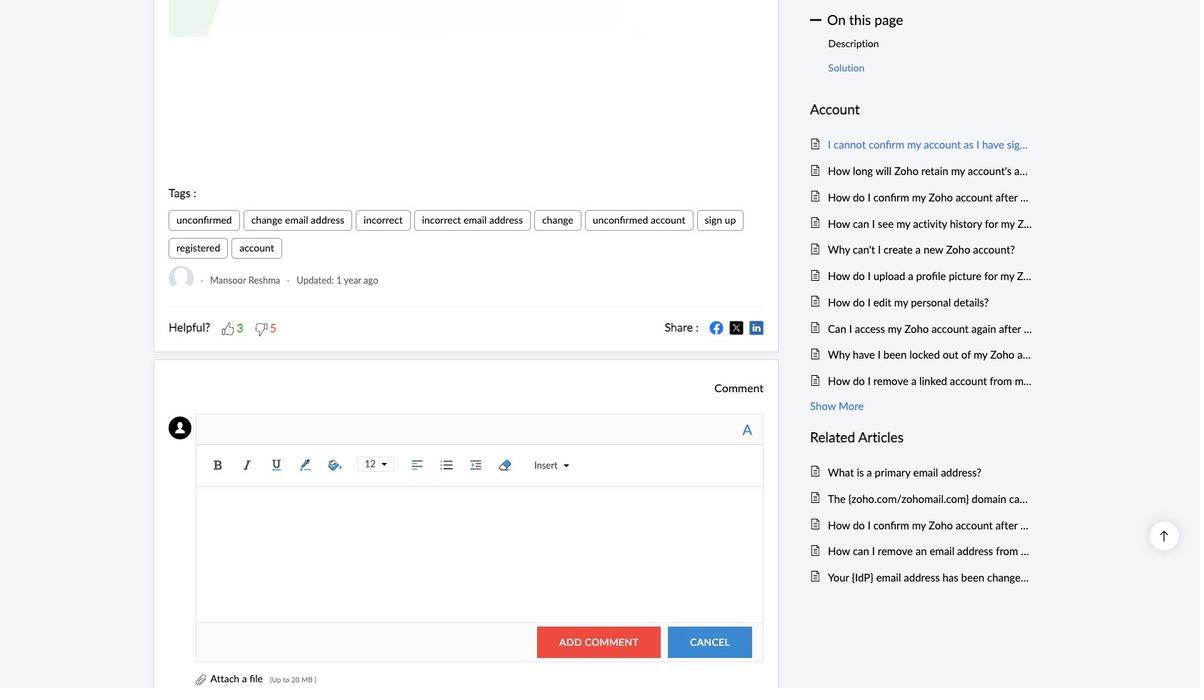 Task type: describe. For each thing, give the bounding box(es) containing it.
linkedin image
[[750, 321, 764, 335]]

insert options image
[[558, 463, 569, 469]]

indent image
[[465, 454, 487, 476]]

bold (ctrl+b) image
[[207, 454, 229, 476]]

background color image
[[324, 454, 346, 476]]

font size image
[[376, 462, 387, 467]]

facebook image
[[710, 321, 724, 335]]

twitter image
[[730, 321, 744, 335]]

underline (ctrl+u) image
[[266, 454, 287, 476]]

clear formatting image
[[495, 454, 516, 476]]



Task type: locate. For each thing, give the bounding box(es) containing it.
italic (ctrl+i) image
[[236, 454, 258, 476]]

2 heading from the top
[[811, 427, 1033, 449]]

heading
[[811, 99, 1033, 121], [811, 427, 1033, 449]]

align image
[[407, 454, 428, 476]]

1 vertical spatial heading
[[811, 427, 1033, 449]]

1 heading from the top
[[811, 99, 1033, 121]]

lists image
[[436, 454, 457, 476]]

0 vertical spatial heading
[[811, 99, 1033, 121]]

font color image
[[295, 454, 316, 476]]

a gif showing how to edit the email address that is registered incorrectly. image
[[169, 0, 764, 37]]



